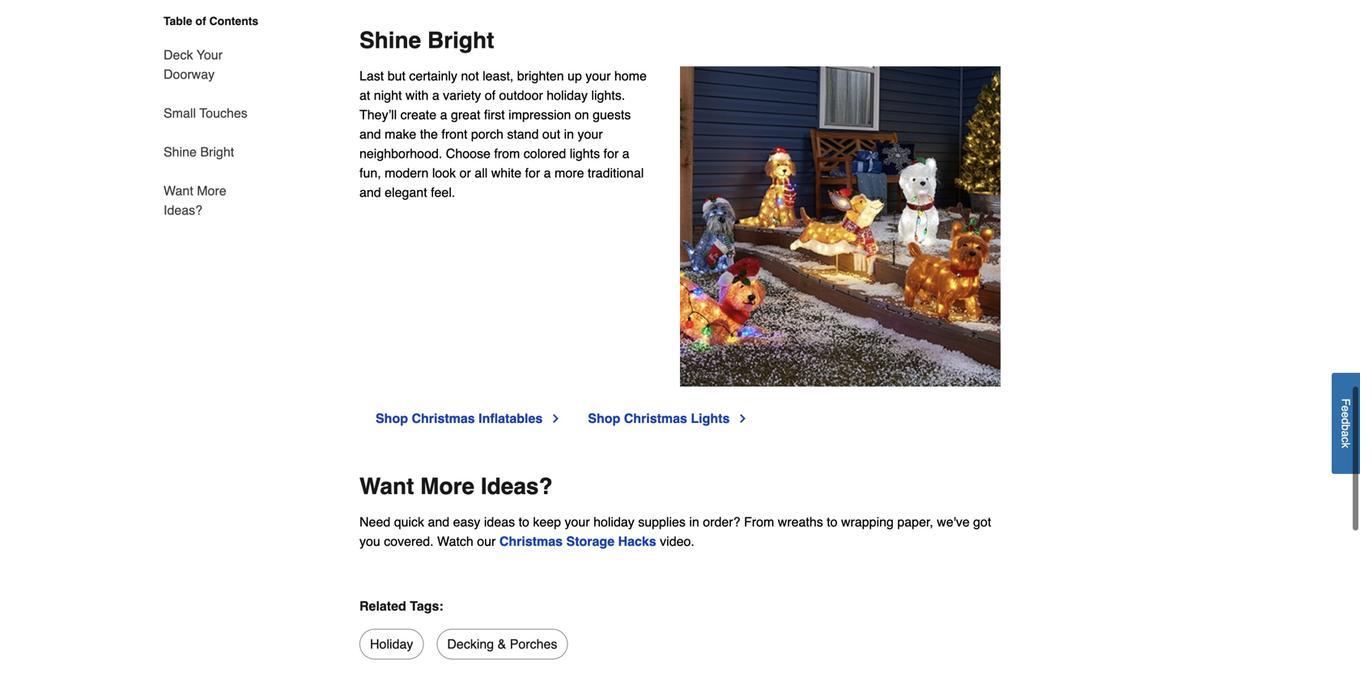 Task type: vqa. For each thing, say whether or not it's contained in the screenshot.
scheduled delivery
no



Task type: locate. For each thing, give the bounding box(es) containing it.
more down shine bright link on the top of page
[[197, 183, 226, 198]]

your up the christmas storage hacks link
[[565, 515, 590, 530]]

more up easy
[[420, 474, 474, 500]]

and down fun,
[[359, 185, 381, 200]]

to
[[519, 515, 529, 530], [827, 515, 838, 530]]

0 horizontal spatial bright
[[200, 145, 234, 159]]

of inside last but certainly not least, brighten up your home at night with a variety of outdoor holiday lights. they'll create a great first impression on guests and make the front porch stand out in your neighborhood. choose from colored lights for a fun, modern look or all white for a more traditional and elegant feel.
[[485, 88, 496, 103]]

want
[[164, 183, 193, 198], [359, 474, 414, 500]]

in right out
[[564, 127, 574, 142]]

1 vertical spatial ideas?
[[481, 474, 553, 500]]

0 vertical spatial shine bright
[[359, 27, 494, 53]]

want inside 'want more ideas?'
[[164, 183, 193, 198]]

at
[[359, 88, 370, 103]]

night
[[374, 88, 402, 103]]

ideas?
[[164, 203, 202, 218], [481, 474, 553, 500]]

your up lights
[[578, 127, 603, 142]]

0 horizontal spatial shine bright
[[164, 145, 234, 159]]

of
[[195, 15, 206, 28], [485, 88, 496, 103]]

video.
[[660, 534, 694, 549]]

1 vertical spatial shine bright
[[164, 145, 234, 159]]

want more ideas? up easy
[[359, 474, 553, 500]]

christmas for inflatables
[[412, 411, 475, 426]]

impression
[[508, 107, 571, 122]]

in inside need quick and easy ideas to keep your holiday supplies in order? from wreaths to wrapping paper, we've got you covered. watch our
[[689, 515, 699, 530]]

1 horizontal spatial holiday
[[593, 515, 635, 530]]

related tags:
[[359, 599, 443, 614]]

christmas inside shop christmas lights link
[[624, 411, 687, 426]]

in up video.
[[689, 515, 699, 530]]

touches
[[199, 106, 248, 121]]

0 vertical spatial of
[[195, 15, 206, 28]]

0 vertical spatial holiday
[[547, 88, 588, 103]]

to left keep
[[519, 515, 529, 530]]

a
[[432, 88, 439, 103], [440, 107, 447, 122], [622, 146, 629, 161], [544, 165, 551, 180], [1339, 431, 1352, 437]]

and down they'll
[[359, 127, 381, 142]]

storage
[[566, 534, 615, 549]]

a right with
[[432, 88, 439, 103]]

1 horizontal spatial to
[[827, 515, 838, 530]]

0 vertical spatial in
[[564, 127, 574, 142]]

1 vertical spatial shine
[[164, 145, 197, 159]]

lights
[[691, 411, 730, 426]]

1 horizontal spatial in
[[689, 515, 699, 530]]

want up need on the left bottom
[[359, 474, 414, 500]]

in inside last but certainly not least, brighten up your home at night with a variety of outdoor holiday lights. they'll create a great first impression on guests and make the front porch stand out in your neighborhood. choose from colored lights for a fun, modern look or all white for a more traditional and elegant feel.
[[564, 127, 574, 142]]

0 vertical spatial bright
[[427, 27, 494, 53]]

inflatables
[[479, 411, 543, 426]]

1 horizontal spatial shop
[[588, 411, 620, 426]]

0 vertical spatial and
[[359, 127, 381, 142]]

0 horizontal spatial christmas
[[412, 411, 475, 426]]

1 vertical spatial want more ideas?
[[359, 474, 553, 500]]

ideas? up ideas
[[481, 474, 553, 500]]

chevron right image
[[549, 413, 562, 426]]

0 vertical spatial ideas?
[[164, 203, 202, 218]]

christmas inside shop christmas inflatables link
[[412, 411, 475, 426]]

bright inside table of contents element
[[200, 145, 234, 159]]

you
[[359, 534, 380, 549]]

a up k
[[1339, 431, 1352, 437]]

or
[[460, 165, 471, 180]]

shine bright inside table of contents element
[[164, 145, 234, 159]]

for down colored
[[525, 165, 540, 180]]

0 vertical spatial your
[[586, 68, 611, 83]]

shine down small
[[164, 145, 197, 159]]

more
[[197, 183, 226, 198], [420, 474, 474, 500]]

shine
[[359, 27, 421, 53], [164, 145, 197, 159]]

0 horizontal spatial more
[[197, 183, 226, 198]]

all
[[475, 165, 488, 180]]

small touches link
[[164, 94, 248, 133]]

1 vertical spatial want
[[359, 474, 414, 500]]

of right table at the top of the page
[[195, 15, 206, 28]]

for
[[604, 146, 619, 161], [525, 165, 540, 180]]

shop christmas lights
[[588, 411, 730, 426]]

shine up but
[[359, 27, 421, 53]]

e up d
[[1339, 406, 1352, 412]]

your up lights.
[[586, 68, 611, 83]]

f e e d b a c k
[[1339, 399, 1352, 449]]

stand
[[507, 127, 539, 142]]

e
[[1339, 406, 1352, 412], [1339, 412, 1352, 419]]

1 horizontal spatial want more ideas?
[[359, 474, 553, 500]]

1 horizontal spatial of
[[485, 88, 496, 103]]

great
[[451, 107, 480, 122]]

from
[[494, 146, 520, 161]]

deck your doorway link
[[164, 36, 266, 94]]

modern
[[385, 165, 429, 180]]

easy
[[453, 515, 480, 530]]

1 vertical spatial bright
[[200, 145, 234, 159]]

ideas? inside 'want more ideas?'
[[164, 203, 202, 218]]

holiday link
[[359, 630, 424, 660]]

want more ideas? inside want more ideas? link
[[164, 183, 226, 218]]

1 horizontal spatial shine
[[359, 27, 421, 53]]

keep
[[533, 515, 561, 530]]

outdoor
[[499, 88, 543, 103]]

brighten
[[517, 68, 564, 83]]

b
[[1339, 425, 1352, 431]]

look
[[432, 165, 456, 180]]

1 vertical spatial in
[[689, 515, 699, 530]]

wrapping
[[841, 515, 894, 530]]

0 horizontal spatial ideas?
[[164, 203, 202, 218]]

last but certainly not least, brighten up your home at night with a variety of outdoor holiday lights. they'll create a great first impression on guests and make the front porch stand out in your neighborhood. choose from colored lights for a fun, modern look or all white for a more traditional and elegant feel.
[[359, 68, 647, 200]]

1 vertical spatial holiday
[[593, 515, 635, 530]]

deck
[[164, 47, 193, 62]]

0 vertical spatial for
[[604, 146, 619, 161]]

want down shine bright link on the top of page
[[164, 183, 193, 198]]

hacks
[[618, 534, 656, 549]]

want more ideas? down shine bright link on the top of page
[[164, 183, 226, 218]]

got
[[973, 515, 991, 530]]

up
[[568, 68, 582, 83]]

and
[[359, 127, 381, 142], [359, 185, 381, 200], [428, 515, 449, 530]]

&
[[498, 637, 506, 652]]

christmas down keep
[[499, 534, 563, 549]]

1 horizontal spatial shine bright
[[359, 27, 494, 53]]

deck your doorway
[[164, 47, 223, 82]]

last
[[359, 68, 384, 83]]

0 horizontal spatial shop
[[376, 411, 408, 426]]

shine bright down small touches link
[[164, 145, 234, 159]]

e up b
[[1339, 412, 1352, 419]]

bright up the not
[[427, 27, 494, 53]]

holiday
[[547, 88, 588, 103], [593, 515, 635, 530]]

tags:
[[410, 599, 443, 614]]

christmas left lights
[[624, 411, 687, 426]]

they'll
[[359, 107, 397, 122]]

2 vertical spatial your
[[565, 515, 590, 530]]

k
[[1339, 443, 1352, 449]]

ideas
[[484, 515, 515, 530]]

quick
[[394, 515, 424, 530]]

0 horizontal spatial want
[[164, 183, 193, 198]]

0 horizontal spatial shine
[[164, 145, 197, 159]]

1 shop from the left
[[376, 411, 408, 426]]

wreaths
[[778, 515, 823, 530]]

holiday down up
[[547, 88, 588, 103]]

2 horizontal spatial christmas
[[624, 411, 687, 426]]

2 vertical spatial and
[[428, 515, 449, 530]]

to right wreaths
[[827, 515, 838, 530]]

0 horizontal spatial holiday
[[547, 88, 588, 103]]

1 horizontal spatial more
[[420, 474, 474, 500]]

but
[[388, 68, 406, 83]]

0 horizontal spatial in
[[564, 127, 574, 142]]

more inside 'want more ideas?'
[[197, 183, 226, 198]]

1 vertical spatial more
[[420, 474, 474, 500]]

ideas? down shine bright link on the top of page
[[164, 203, 202, 218]]

holiday up christmas storage hacks video.
[[593, 515, 635, 530]]

shop christmas inflatables
[[376, 411, 543, 426]]

first
[[484, 107, 505, 122]]

covered.
[[384, 534, 434, 549]]

of up first
[[485, 88, 496, 103]]

1 vertical spatial your
[[578, 127, 603, 142]]

related
[[359, 599, 406, 614]]

shine bright up certainly
[[359, 27, 494, 53]]

0 horizontal spatial to
[[519, 515, 529, 530]]

bright down touches
[[200, 145, 234, 159]]

shine inside table of contents element
[[164, 145, 197, 159]]

for up traditional
[[604, 146, 619, 161]]

d
[[1339, 419, 1352, 425]]

make
[[385, 127, 416, 142]]

christmas
[[412, 411, 475, 426], [624, 411, 687, 426], [499, 534, 563, 549]]

0 horizontal spatial want more ideas?
[[164, 183, 226, 218]]

1 horizontal spatial for
[[604, 146, 619, 161]]

your inside need quick and easy ideas to keep your holiday supplies in order? from wreaths to wrapping paper, we've got you covered. watch our
[[565, 515, 590, 530]]

1 vertical spatial of
[[485, 88, 496, 103]]

from
[[744, 515, 774, 530]]

0 vertical spatial want more ideas?
[[164, 183, 226, 218]]

0 vertical spatial more
[[197, 183, 226, 198]]

0 vertical spatial want
[[164, 183, 193, 198]]

2 shop from the left
[[588, 411, 620, 426]]

and up 'watch' on the left bottom
[[428, 515, 449, 530]]

christmas left inflatables
[[412, 411, 475, 426]]

2 to from the left
[[827, 515, 838, 530]]

elegant
[[385, 185, 427, 200]]

1 horizontal spatial christmas
[[499, 534, 563, 549]]

1 e from the top
[[1339, 406, 1352, 412]]

0 vertical spatial shine
[[359, 27, 421, 53]]

we've
[[937, 515, 970, 530]]

0 horizontal spatial for
[[525, 165, 540, 180]]

need quick and easy ideas to keep your holiday supplies in order? from wreaths to wrapping paper, we've got you covered. watch our
[[359, 515, 991, 549]]

small touches
[[164, 106, 248, 121]]



Task type: describe. For each thing, give the bounding box(es) containing it.
shop for shop christmas lights
[[588, 411, 620, 426]]

and inside need quick and easy ideas to keep your holiday supplies in order? from wreaths to wrapping paper, we've got you covered. watch our
[[428, 515, 449, 530]]

contents
[[209, 15, 258, 28]]

your
[[197, 47, 223, 62]]

supplies
[[638, 515, 686, 530]]

colored
[[524, 146, 566, 161]]

neighborhood.
[[359, 146, 442, 161]]

least,
[[483, 68, 514, 83]]

holiday
[[370, 637, 413, 652]]

want more ideas? link
[[164, 172, 266, 220]]

holiday inside need quick and easy ideas to keep your holiday supplies in order? from wreaths to wrapping paper, we've got you covered. watch our
[[593, 515, 635, 530]]

a up traditional
[[622, 146, 629, 161]]

front
[[442, 127, 467, 142]]

on
[[575, 107, 589, 122]]

porch
[[471, 127, 503, 142]]

variety
[[443, 88, 481, 103]]

1 horizontal spatial bright
[[427, 27, 494, 53]]

a left great
[[440, 107, 447, 122]]

create
[[400, 107, 436, 122]]

shine bright link
[[164, 133, 234, 172]]

2 e from the top
[[1339, 412, 1352, 419]]

1 horizontal spatial ideas?
[[481, 474, 553, 500]]

decking & porches
[[447, 637, 557, 652]]

porches
[[510, 637, 557, 652]]

the
[[420, 127, 438, 142]]

traditional
[[588, 165, 644, 180]]

small
[[164, 106, 196, 121]]

table of contents
[[164, 15, 258, 28]]

a down colored
[[544, 165, 551, 180]]

decking & porches link
[[437, 630, 568, 660]]

table
[[164, 15, 192, 28]]

watch
[[437, 534, 473, 549]]

f
[[1339, 399, 1352, 406]]

lights.
[[591, 88, 625, 103]]

our
[[477, 534, 496, 549]]

choose
[[446, 146, 491, 161]]

with
[[406, 88, 429, 103]]

feel.
[[431, 185, 455, 200]]

your for holiday
[[565, 515, 590, 530]]

guests
[[593, 107, 631, 122]]

an assortment of l e d lawn decorations featuring dogs in santa hats on a front porch. image
[[680, 66, 1001, 387]]

not
[[461, 68, 479, 83]]

shop christmas lights link
[[588, 409, 749, 429]]

decking
[[447, 637, 494, 652]]

shop christmas inflatables link
[[376, 409, 562, 429]]

home
[[614, 68, 647, 83]]

christmas for lights
[[624, 411, 687, 426]]

order?
[[703, 515, 740, 530]]

a inside button
[[1339, 431, 1352, 437]]

0 horizontal spatial of
[[195, 15, 206, 28]]

shop for shop christmas inflatables
[[376, 411, 408, 426]]

table of contents element
[[144, 13, 266, 220]]

1 vertical spatial for
[[525, 165, 540, 180]]

christmas storage hacks video.
[[499, 534, 694, 549]]

need
[[359, 515, 390, 530]]

1 to from the left
[[519, 515, 529, 530]]

f e e d b a c k button
[[1332, 373, 1360, 475]]

fun,
[[359, 165, 381, 180]]

paper,
[[897, 515, 933, 530]]

lights
[[570, 146, 600, 161]]

c
[[1339, 437, 1352, 443]]

out
[[542, 127, 560, 142]]

doorway
[[164, 67, 215, 82]]

1 horizontal spatial want
[[359, 474, 414, 500]]

holiday inside last but certainly not least, brighten up your home at night with a variety of outdoor holiday lights. they'll create a great first impression on guests and make the front porch stand out in your neighborhood. choose from colored lights for a fun, modern look or all white for a more traditional and elegant feel.
[[547, 88, 588, 103]]

certainly
[[409, 68, 457, 83]]

white
[[491, 165, 521, 180]]

1 vertical spatial and
[[359, 185, 381, 200]]

more
[[555, 165, 584, 180]]

chevron right image
[[736, 413, 749, 426]]

christmas storage hacks link
[[499, 534, 656, 549]]

your for home
[[586, 68, 611, 83]]



